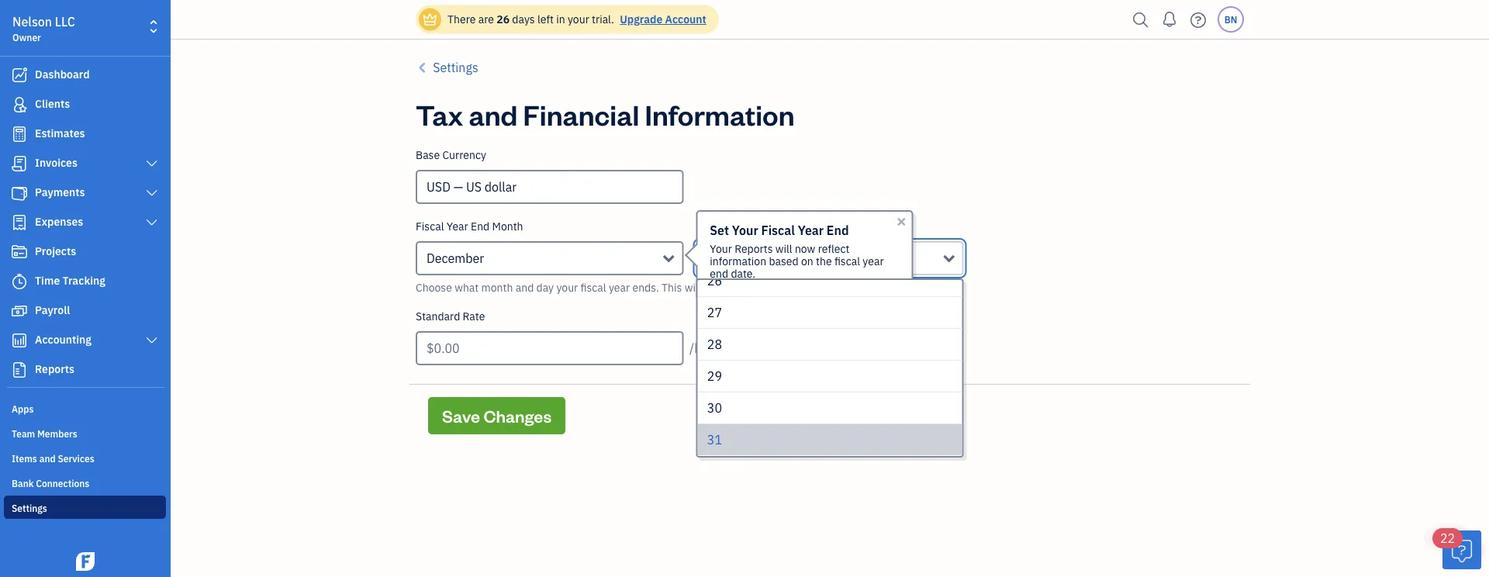 Task type: describe. For each thing, give the bounding box(es) containing it.
standard
[[416, 309, 460, 323]]

go to help image
[[1186, 8, 1211, 31]]

30 option
[[698, 392, 962, 424]]

28 option
[[698, 329, 962, 361]]

Fiscal Year End Day field
[[696, 241, 964, 275]]

22
[[1440, 530, 1455, 546]]

close button
[[877, 277, 904, 292]]

1 vertical spatial will
[[685, 280, 702, 295]]

1 vertical spatial your
[[710, 242, 732, 256]]

settings button
[[416, 58, 478, 77]]

owner
[[12, 31, 41, 43]]

based
[[769, 254, 799, 268]]

tax and financial information
[[416, 95, 795, 132]]

the
[[816, 254, 832, 268]]

expenses
[[35, 214, 83, 229]]

chevron large down image for accounting
[[145, 334, 159, 347]]

reflected
[[719, 280, 763, 295]]

bank connections
[[12, 477, 89, 489]]

settings link
[[4, 496, 166, 519]]

this
[[662, 280, 682, 295]]

there are 26 days left in your trial. upgrade account
[[448, 12, 706, 26]]

dashboard
[[35, 67, 90, 81]]

31 option
[[698, 424, 962, 456]]

end inside set your fiscal year end your reports will now reflect information based on the fiscal year end date. close
[[827, 222, 849, 239]]

upgrade account link
[[617, 12, 706, 26]]

27
[[707, 304, 722, 321]]

fiscal inside set your fiscal year end your reports will now reflect information based on the fiscal year end date. close
[[835, 254, 860, 268]]

estimates link
[[4, 120, 166, 148]]

save changes
[[442, 404, 552, 427]]

dashboard
[[838, 280, 890, 295]]

apps
[[12, 403, 34, 415]]

list box containing 26
[[698, 265, 962, 456]]

time tracking
[[35, 273, 105, 288]]

settings inside settings button
[[433, 59, 478, 76]]

days
[[512, 12, 535, 26]]

team members link
[[4, 421, 166, 444]]

invoices link
[[4, 150, 166, 178]]

28
[[707, 336, 722, 353]]

month
[[492, 219, 523, 233]]

reports inside set your fiscal year end your reports will now reflect information based on the fiscal year end date. close
[[735, 242, 773, 256]]

and left day
[[516, 280, 534, 295]]

set your fiscal year end your reports will now reflect information based on the fiscal year end date. close
[[710, 222, 904, 292]]

tracking
[[62, 273, 105, 288]]

accounting link
[[4, 327, 166, 354]]

save
[[442, 404, 480, 427]]

apps link
[[4, 396, 166, 420]]

estimate image
[[10, 126, 29, 142]]

bn button
[[1218, 6, 1244, 33]]

1 vertical spatial your
[[556, 280, 578, 295]]

1 vertical spatial fiscal
[[581, 280, 606, 295]]

items
[[12, 452, 37, 465]]

30
[[707, 400, 722, 416]]

rate
[[463, 309, 485, 323]]

clients link
[[4, 91, 166, 119]]

chevron large down image for invoices
[[145, 157, 159, 170]]

0 horizontal spatial year
[[609, 280, 630, 295]]

crown image
[[422, 11, 438, 28]]

trial.
[[592, 12, 614, 26]]

by
[[765, 280, 777, 295]]

expenses link
[[4, 209, 166, 237]]

year for december
[[447, 219, 468, 233]]

date.
[[731, 266, 756, 281]]

invoices
[[35, 156, 78, 170]]

resource center badge image
[[1443, 531, 1481, 569]]

dashboard link
[[4, 61, 166, 89]]

base currency
[[416, 148, 486, 162]]

client image
[[10, 97, 29, 112]]

projects
[[35, 244, 76, 258]]

there
[[448, 12, 476, 26]]

clients
[[35, 97, 70, 111]]

chevron large down image for expenses
[[145, 216, 159, 229]]

team members
[[12, 427, 77, 440]]

end for december
[[471, 219, 490, 233]]

standard rate
[[416, 309, 485, 323]]

tax
[[416, 95, 463, 132]]

0 vertical spatial your
[[568, 12, 589, 26]]

payroll link
[[4, 297, 166, 325]]

december
[[427, 250, 484, 266]]

services
[[58, 452, 94, 465]]

year inside set your fiscal year end your reports will now reflect information based on the fiscal year end date. close
[[863, 254, 884, 268]]

currency
[[442, 148, 486, 162]]

reports link
[[4, 356, 166, 384]]

/hr
[[690, 340, 706, 356]]

widgets.
[[893, 280, 934, 295]]

22 button
[[1433, 528, 1481, 569]]

and up currency
[[469, 95, 518, 132]]

time
[[35, 273, 60, 288]]

29
[[707, 368, 722, 384]]

fiscal for 31
[[696, 219, 724, 233]]

notifications image
[[1157, 4, 1182, 35]]

members
[[37, 427, 77, 440]]

chevron large down image for payments
[[145, 187, 159, 199]]

reports inside main element
[[35, 362, 74, 376]]



Task type: vqa. For each thing, say whether or not it's contained in the screenshot.
BN
yes



Task type: locate. For each thing, give the bounding box(es) containing it.
payment image
[[10, 185, 29, 201]]

chevron large down image inside "payments" link
[[145, 187, 159, 199]]

in
[[556, 12, 565, 26]]

your down set
[[710, 242, 732, 256]]

estimates
[[35, 126, 85, 140]]

invoice image
[[10, 156, 29, 171]]

0 vertical spatial fiscal
[[835, 254, 860, 268]]

settings inside settings "link"
[[12, 502, 47, 514]]

reflect
[[818, 242, 850, 256]]

year
[[447, 219, 468, 233], [727, 219, 748, 233], [798, 222, 824, 239]]

choose what month and day your fiscal year ends. this will be reflected by reports and dashboard widgets.
[[416, 280, 934, 295]]

year for 31
[[727, 219, 748, 233]]

chevron large down image down "payments" link
[[145, 216, 159, 229]]

0 vertical spatial will
[[775, 242, 792, 256]]

end left day
[[751, 219, 770, 233]]

ends.
[[632, 280, 659, 295]]

1 chevron large down image from the top
[[145, 157, 159, 170]]

end
[[710, 266, 728, 281]]

26 right are
[[497, 12, 510, 26]]

2 horizontal spatial end
[[827, 222, 849, 239]]

29 option
[[698, 361, 962, 392]]

year up now
[[798, 222, 824, 239]]

26 inside option
[[707, 273, 722, 289]]

1 horizontal spatial reports
[[735, 242, 773, 256]]

0 horizontal spatial year
[[447, 219, 468, 233]]

year up december
[[447, 219, 468, 233]]

2 31 from the top
[[707, 432, 722, 448]]

0 horizontal spatial settings
[[12, 502, 47, 514]]

chevron large down image
[[145, 157, 159, 170], [145, 334, 159, 347]]

day
[[536, 280, 554, 295]]

are
[[478, 12, 494, 26]]

0 horizontal spatial end
[[471, 219, 490, 233]]

0 horizontal spatial 26
[[497, 12, 510, 26]]

1 vertical spatial settings
[[12, 502, 47, 514]]

1 horizontal spatial year
[[863, 254, 884, 268]]

0 vertical spatial your
[[732, 222, 758, 239]]

fiscal year end day
[[696, 219, 791, 233]]

end for 31
[[751, 219, 770, 233]]

upgrade
[[620, 12, 663, 26]]

fiscal up information
[[696, 219, 724, 233]]

your right in
[[568, 12, 589, 26]]

26 option
[[698, 265, 962, 297]]

1 horizontal spatial year
[[727, 219, 748, 233]]

0 horizontal spatial fiscal
[[416, 219, 444, 233]]

reports down accounting at the left bottom of the page
[[35, 362, 74, 376]]

2 chevron large down image from the top
[[145, 334, 159, 347]]

fiscal right day
[[581, 280, 606, 295]]

0 vertical spatial chevron large down image
[[145, 157, 159, 170]]

changes
[[484, 404, 552, 427]]

0 vertical spatial chevron large down image
[[145, 187, 159, 199]]

settings
[[433, 59, 478, 76], [12, 502, 47, 514]]

2 chevron large down image from the top
[[145, 216, 159, 229]]

0 vertical spatial reports
[[735, 242, 773, 256]]

0 vertical spatial settings
[[433, 59, 478, 76]]

1 vertical spatial 31
[[707, 432, 722, 448]]

set
[[710, 222, 729, 239]]

payments
[[35, 185, 85, 199]]

0 horizontal spatial fiscal
[[581, 280, 606, 295]]

nelson llc owner
[[12, 14, 75, 43]]

list box
[[698, 265, 962, 456]]

end up reflect
[[827, 222, 849, 239]]

time tracking link
[[4, 268, 166, 296]]

31 inside field
[[707, 250, 722, 266]]

1 chevron large down image from the top
[[145, 187, 159, 199]]

report image
[[10, 362, 29, 378]]

settings down bank
[[12, 502, 47, 514]]

year
[[863, 254, 884, 268], [609, 280, 630, 295]]

save changes button
[[428, 397, 566, 434]]

chevron large down image down payroll link
[[145, 334, 159, 347]]

year up information
[[727, 219, 748, 233]]

0 vertical spatial 26
[[497, 12, 510, 26]]

and
[[469, 95, 518, 132], [516, 280, 534, 295], [817, 280, 836, 295], [39, 452, 56, 465]]

and up 27 option
[[817, 280, 836, 295]]

main element
[[0, 0, 209, 577]]

27 option
[[698, 297, 962, 329]]

close image
[[895, 216, 908, 228]]

your right day
[[556, 280, 578, 295]]

Standard Rate text field
[[416, 331, 684, 365]]

llc
[[55, 14, 75, 30]]

team
[[12, 427, 35, 440]]

what
[[455, 280, 479, 295]]

day
[[772, 219, 791, 233]]

chevron large down image down the estimates link
[[145, 157, 159, 170]]

chevron large down image inside expenses link
[[145, 216, 159, 229]]

31 down 30
[[707, 432, 722, 448]]

31 down set
[[707, 250, 722, 266]]

money image
[[10, 303, 29, 319]]

dashboard image
[[10, 67, 29, 83]]

1 horizontal spatial settings
[[433, 59, 478, 76]]

timer image
[[10, 274, 29, 289]]

0 horizontal spatial will
[[685, 280, 702, 295]]

reports down fiscal year end day
[[735, 242, 773, 256]]

1 vertical spatial chevron large down image
[[145, 334, 159, 347]]

1 horizontal spatial fiscal
[[835, 254, 860, 268]]

left
[[537, 12, 554, 26]]

31
[[707, 250, 722, 266], [707, 432, 722, 448]]

bank
[[12, 477, 34, 489]]

search image
[[1129, 8, 1153, 31]]

projects link
[[4, 238, 166, 266]]

close
[[877, 277, 904, 292]]

choose
[[416, 280, 452, 295]]

1 vertical spatial reports
[[35, 362, 74, 376]]

information
[[645, 95, 795, 132]]

your
[[732, 222, 758, 239], [710, 242, 732, 256]]

year up 'dashboard'
[[863, 254, 884, 268]]

1 horizontal spatial end
[[751, 219, 770, 233]]

1 vertical spatial 26
[[707, 273, 722, 289]]

fiscal right the the
[[835, 254, 860, 268]]

0 horizontal spatial reports
[[35, 362, 74, 376]]

1 horizontal spatial fiscal
[[696, 219, 724, 233]]

2 horizontal spatial fiscal
[[761, 222, 795, 239]]

year inside set your fiscal year end your reports will now reflect information based on the fiscal year end date. close
[[798, 222, 824, 239]]

now
[[795, 242, 815, 256]]

expense image
[[10, 215, 29, 230]]

fiscal inside set your fiscal year end your reports will now reflect information based on the fiscal year end date. close
[[761, 222, 795, 239]]

items and services
[[12, 452, 94, 465]]

year left ends.
[[609, 280, 630, 295]]

1 vertical spatial chevron large down image
[[145, 216, 159, 229]]

will left now
[[775, 242, 792, 256]]

and inside main element
[[39, 452, 56, 465]]

chevronleft image
[[416, 58, 430, 77]]

2 horizontal spatial year
[[798, 222, 824, 239]]

items and services link
[[4, 446, 166, 469]]

accounting
[[35, 332, 91, 347]]

financial
[[523, 95, 639, 132]]

0 vertical spatial 31
[[707, 250, 722, 266]]

payments link
[[4, 179, 166, 207]]

fiscal up december
[[416, 219, 444, 233]]

fiscal for december
[[416, 219, 444, 233]]

settings right chevronleft icon
[[433, 59, 478, 76]]

month
[[481, 280, 513, 295]]

Fiscal Year End Month field
[[416, 241, 684, 275]]

26 left date.
[[707, 273, 722, 289]]

0 vertical spatial year
[[863, 254, 884, 268]]

will
[[775, 242, 792, 256], [685, 280, 702, 295]]

reports
[[780, 280, 815, 295]]

your
[[568, 12, 589, 26], [556, 280, 578, 295]]

1 horizontal spatial will
[[775, 242, 792, 256]]

payroll
[[35, 303, 70, 317]]

your right set
[[732, 222, 758, 239]]

freshbooks image
[[73, 552, 98, 571]]

chevron large down image
[[145, 187, 159, 199], [145, 216, 159, 229]]

base
[[416, 148, 440, 162]]

chevron large down image up expenses link
[[145, 187, 159, 199]]

chart image
[[10, 333, 29, 348]]

project image
[[10, 244, 29, 260]]

account
[[665, 12, 706, 26]]

chevron large down image inside invoices link
[[145, 157, 159, 170]]

and right items
[[39, 452, 56, 465]]

will inside set your fiscal year end your reports will now reflect information based on the fiscal year end date. close
[[775, 242, 792, 256]]

1 vertical spatial year
[[609, 280, 630, 295]]

information
[[710, 254, 766, 268]]

Currency text field
[[417, 171, 682, 202]]

1 horizontal spatial 26
[[707, 273, 722, 289]]

on
[[801, 254, 813, 268]]

be
[[704, 280, 716, 295]]

bank connections link
[[4, 471, 166, 494]]

nelson
[[12, 14, 52, 30]]

connections
[[36, 477, 89, 489]]

fiscal
[[416, 219, 444, 233], [696, 219, 724, 233], [761, 222, 795, 239]]

31 inside option
[[707, 432, 722, 448]]

fiscal up based
[[761, 222, 795, 239]]

bn
[[1224, 13, 1237, 26]]

end left month
[[471, 219, 490, 233]]

fiscal year end month
[[416, 219, 523, 233]]

will left be
[[685, 280, 702, 295]]

1 31 from the top
[[707, 250, 722, 266]]



